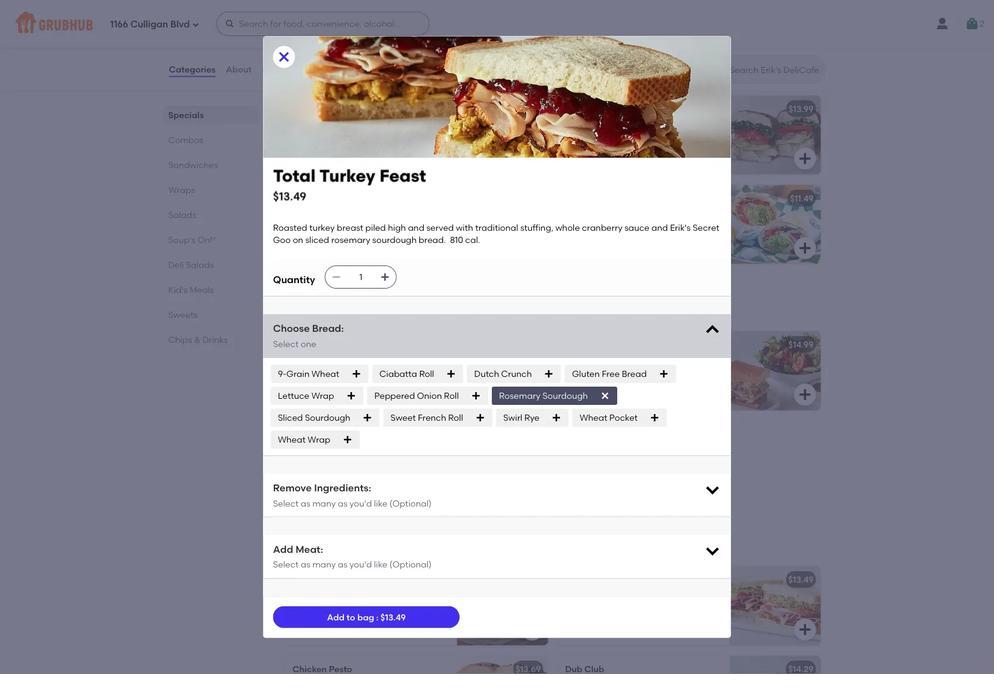 Task type: vqa. For each thing, say whether or not it's contained in the screenshot.
'(Optional)' inside the the Remove Ingredients: Select as many as you'd like (Optional)
yes



Task type: locate. For each thing, give the bounding box(es) containing it.
1 clover from the left
[[293, 605, 318, 615]]

1 horizontal spatial sweet
[[391, 413, 416, 423]]

character up ciabatta
[[382, 357, 423, 367]]

deli
[[424, 369, 438, 380], [693, 369, 708, 380]]

0 vertical spatial combos
[[168, 135, 204, 145]]

specials up the limited
[[283, 54, 338, 69]]

turkey for total turkey feast
[[315, 104, 343, 114]]

deli inside the whole sandwich with character with a cup of soup or house salad or deli salad.
[[424, 369, 438, 380]]

tomato, up '690'
[[597, 605, 630, 615]]

1 salad from the left
[[388, 369, 411, 380]]

goo left the carrots,
[[273, 235, 291, 245]]

feast
[[345, 104, 368, 114], [380, 166, 427, 186]]

add inside add meat: select as many as you'd like (optional)
[[273, 544, 293, 555]]

sandwiches inside "tab"
[[168, 160, 218, 170]]

reviews
[[262, 64, 296, 75]]

progress
[[331, 575, 367, 585]]

blvd
[[170, 19, 190, 30]]

chips & drinks tab
[[168, 333, 254, 346]]

1 horizontal spatial 9-
[[334, 617, 343, 627]]

2 horizontal spatial onions,
[[621, 146, 650, 156]]

0 vertical spatial wheat
[[312, 369, 340, 379]]

(optional) down soda
[[390, 498, 432, 509]]

total down the limited
[[293, 104, 314, 114]]

on up '690'
[[614, 617, 625, 627]]

on!®
[[198, 235, 217, 245]]

0 horizontal spatial tomato,
[[396, 592, 428, 603]]

select down choose on the left of the page
[[273, 339, 299, 349]]

remove
[[273, 482, 312, 494]]

combos inside "combos make it a square meal!"
[[283, 290, 337, 305]]

sliced sourdough
[[278, 413, 351, 423]]

total turkey feast image
[[457, 95, 549, 175]]

1 sprouts from the left
[[320, 605, 350, 615]]

0 horizontal spatial stuffing,
[[387, 133, 420, 144]]

2 soup from the left
[[598, 369, 618, 380]]

onions, inside ham, turkey and monterey jack with onions, tomato, clover sprouts and secret goo on fresh baked sourdough. 690 cal.
[[566, 605, 595, 615]]

Input item quantity number field
[[348, 266, 375, 288]]

0 horizontal spatial &
[[194, 334, 201, 345]]

sweet for sweet french roll
[[391, 413, 416, 423]]

550
[[395, 617, 411, 627]]

wheat
[[312, 369, 340, 379], [580, 413, 608, 423], [278, 435, 306, 445]]

9- left to at the left
[[334, 617, 343, 627]]

jack,
[[696, 121, 715, 131]]

sandwiches up wraps
[[168, 160, 218, 170]]

2 you'd from the top
[[350, 560, 372, 570]]

salad inside the whole sandwich with character with a cup of soup or house salad or deli salad.
[[388, 369, 411, 380]]

2 horizontal spatial goo
[[594, 617, 612, 627]]

clover inside turkey, avocado, onions, tomato, clover sprouts and erik's secret goo® on hearty 9-grain bread. 550 cal.
[[293, 605, 318, 615]]

1 vertical spatial sourdough
[[373, 235, 417, 245]]

of up bottled
[[312, 459, 320, 469]]

1 horizontal spatial sprouts
[[659, 605, 689, 615]]

salad. down bowl
[[566, 382, 591, 392]]

0 horizontal spatial peppers,
[[583, 146, 619, 156]]

secret
[[293, 158, 319, 168], [693, 222, 720, 233], [393, 605, 420, 615], [566, 617, 592, 627]]

turkey up salad
[[320, 166, 376, 186]]

character for half sandwich with character with a bowl of soup or house salad or deli salad.
[[646, 357, 687, 367]]

on left the hearty
[[293, 617, 303, 627]]

0 vertical spatial roll
[[420, 369, 434, 379]]

0 horizontal spatial sourdough
[[305, 413, 351, 423]]

2 many from the top
[[313, 560, 336, 570]]

cranberry
[[319, 146, 360, 156], [582, 222, 623, 233]]

arcadian
[[293, 210, 331, 221]]

rosemary up 560
[[332, 235, 371, 245]]

vegan market wrap image
[[730, 185, 822, 264]]

roll up onion
[[420, 369, 434, 379]]

onions, down ham,
[[566, 605, 595, 615]]

deli inside half sandwich with character with a bowl of soup or house salad or deli salad.
[[693, 369, 708, 380]]

1 horizontal spatial tomato,
[[597, 605, 630, 615]]

hot
[[607, 133, 620, 144]]

about button
[[226, 48, 253, 91]]

feast inside total turkey feast $13.49
[[380, 166, 427, 186]]

sweet down peppered
[[391, 413, 416, 423]]

bag down a
[[293, 459, 310, 469]]

1 horizontal spatial add
[[327, 612, 345, 623]]

1 salad. from the left
[[293, 382, 318, 392]]

pilgrim's
[[293, 575, 329, 585]]

breast down lettuce,
[[337, 222, 364, 233]]

soup down meal in the left of the page
[[329, 369, 349, 380]]

salads right deli
[[186, 260, 214, 270]]

house up peppered
[[361, 369, 386, 380]]

onions, inside turkey, avocado, onions, tomato, clover sprouts and erik's secret goo® on hearty 9-grain bread. 550 cal.
[[364, 592, 394, 603]]

&
[[194, 334, 201, 345], [335, 542, 341, 551]]

served down the gorgonzola,
[[427, 222, 454, 233]]

combos
[[168, 135, 204, 145], [283, 290, 337, 305]]

0 horizontal spatial sourdough
[[293, 170, 337, 181]]

2 vertical spatial turkey
[[590, 592, 616, 603]]

r.e.o.
[[566, 575, 590, 585]]

dub club image
[[730, 656, 822, 674]]

and inside turkey, avocado, onions, tomato, clover sprouts and erik's secret goo® on hearty 9-grain bread. 550 cal.
[[352, 605, 369, 615]]

0 horizontal spatial goo
[[273, 235, 291, 245]]

wheat pocket
[[580, 413, 638, 423]]

peppers, down the pepper at the top right of page
[[651, 133, 687, 144]]

0 horizontal spatial avocado,
[[323, 592, 362, 603]]

sauce
[[362, 146, 387, 156], [625, 222, 650, 233]]

and inside chicken breast, bacon, pepper jack, avocado, hot cherry peppers, red bell peppers, onions, tomato, lettuce and jalapeno ranch on a peppered onion roll. served warm.
[[566, 158, 582, 168]]

cal. inside ham, turkey and monterey jack with onions, tomato, clover sprouts and secret goo on fresh baked sourdough. 690 cal.
[[631, 629, 646, 640]]

1 vertical spatial &
[[335, 542, 341, 551]]

total
[[293, 104, 314, 114], [273, 166, 316, 186]]

you'd inside remove ingredients: select as many as you'd like (optional)
[[350, 498, 372, 509]]

total up sweet beet salad
[[273, 166, 316, 186]]

1 vertical spatial onions,
[[364, 592, 394, 603]]

salads up soup's
[[168, 210, 196, 220]]

9- inside turkey, avocado, onions, tomato, clover sprouts and erik's secret goo® on hearty 9-grain bread. 550 cal.
[[334, 617, 343, 627]]

combos for combos
[[168, 135, 204, 145]]

salad. for cup
[[293, 382, 318, 392]]

deli for half sandwich with character with a bowl of soup or house salad or deli salad.
[[693, 369, 708, 380]]

salad. inside the whole sandwich with character with a cup of soup or house salad or deli salad.
[[293, 382, 318, 392]]

salad. inside half sandwich with character with a bowl of soup or house salad or deli salad.
[[566, 382, 591, 392]]

stuffing,
[[387, 133, 420, 144], [521, 222, 554, 233]]

0 vertical spatial sliced
[[354, 158, 378, 168]]

1 vertical spatial salads
[[186, 260, 214, 270]]

sandwich down meal in the left of the page
[[321, 357, 361, 367]]

bag left :
[[358, 612, 374, 623]]

cranberry down the roll.
[[582, 222, 623, 233]]

sweet beet salad
[[293, 193, 366, 203]]

1 vertical spatial avocado,
[[323, 592, 362, 603]]

total for total turkey feast $13.49
[[273, 166, 316, 186]]

character for whole sandwich with character with a cup of soup or house salad or deli salad.
[[382, 357, 423, 367]]

0 vertical spatial square
[[317, 307, 342, 316]]

culligan
[[130, 19, 168, 30]]

as up progress on the left bottom of the page
[[338, 560, 348, 570]]

wrap down sliced sourdough
[[308, 435, 331, 445]]

1 vertical spatial select
[[273, 498, 299, 509]]

sandwiches tab
[[168, 158, 254, 171]]

salads tab
[[168, 208, 254, 221]]

salad inside half sandwich with character with a bowl of soup or house salad or deli salad.
[[657, 369, 680, 380]]

2 vertical spatial onions,
[[566, 605, 595, 615]]

whole down the wheat wrap
[[301, 446, 325, 457]]

soup left 'bread'
[[598, 369, 618, 380]]

and inside a whole sandwich with character, a bag of chips and a canned soda or bottled water.
[[346, 459, 362, 469]]

sourdough up lunch
[[305, 413, 351, 423]]

0 vertical spatial wrap
[[312, 391, 335, 401]]

combos up it
[[283, 290, 337, 305]]

served down total turkey feast at the top of page
[[293, 133, 320, 144]]

sauce down 'warm.'
[[625, 222, 650, 233]]

sweet french roll
[[391, 413, 463, 423]]

baja
[[566, 104, 585, 114]]

select inside the choose bread: select one
[[273, 339, 299, 349]]

of inside a whole sandwich with character, a bag of chips and a canned soda or bottled water.
[[312, 459, 320, 469]]

goo up "beet"
[[322, 158, 339, 168]]

1 horizontal spatial peppers,
[[651, 133, 687, 144]]

or
[[351, 369, 359, 380], [413, 369, 421, 380], [620, 369, 628, 380], [682, 369, 691, 380], [428, 459, 437, 469]]

feast down only.
[[345, 104, 368, 114]]

0 horizontal spatial soup
[[329, 369, 349, 380]]

2 like from the top
[[374, 560, 388, 570]]

$13.49 for roasted turkey breast piled high and served with traditional stuffing, whole cranberry sauce and erik's secret goo on sliced rosemary sourdough bread.  810 cal.
[[516, 104, 541, 114]]

select inside remove ingredients: select as many as you'd like (optional)
[[273, 498, 299, 509]]

1 vertical spatial combos
[[283, 290, 337, 305]]

and
[[428, 121, 444, 131], [389, 146, 405, 156], [566, 158, 582, 168], [408, 222, 425, 233], [652, 222, 669, 233], [346, 459, 362, 469], [618, 592, 634, 603], [352, 605, 369, 615], [691, 605, 708, 615]]

turkey down time
[[315, 104, 343, 114]]

turkey inside total turkey feast $13.49
[[320, 166, 376, 186]]

sweets
[[168, 310, 198, 320]]

1 horizontal spatial avocado,
[[566, 133, 605, 144]]

rosemary up the gorgonzola,
[[380, 158, 419, 168]]

avocado, down progress on the left bottom of the page
[[323, 592, 362, 603]]

0 horizontal spatial sprouts
[[320, 605, 350, 615]]

1 deli from the left
[[424, 369, 438, 380]]

secret inside ham, turkey and monterey jack with onions, tomato, clover sprouts and secret goo on fresh baked sourdough. 690 cal.
[[566, 617, 592, 627]]

sliced up salad
[[354, 158, 378, 168]]

like up erik's
[[374, 560, 388, 570]]

wrap
[[312, 391, 335, 401], [308, 435, 331, 445]]

breast
[[357, 121, 383, 131], [337, 222, 364, 233]]

total turkey feast $13.49
[[273, 166, 427, 203]]

2 vertical spatial whole
[[301, 446, 325, 457]]

of inside half sandwich with character with a bowl of soup or house salad or deli salad.
[[587, 369, 596, 380]]

0 vertical spatial 9-
[[278, 369, 287, 379]]

0 vertical spatial sandwiches
[[168, 160, 218, 170]]

high
[[408, 121, 426, 131], [388, 222, 406, 233]]

0 horizontal spatial 810
[[368, 170, 382, 181]]

roll right french
[[449, 413, 463, 423]]

& inside sandwiches classic, warm & veggie.
[[335, 542, 341, 551]]

you'd inside add meat: select as many as you'd like (optional)
[[350, 560, 372, 570]]

clover
[[293, 605, 318, 615], [632, 605, 657, 615]]

salads inside tab
[[168, 210, 196, 220]]

svg image inside 2 button
[[966, 16, 980, 31]]

onions, inside chicken breast, bacon, pepper jack, avocado, hot cherry peppers, red bell peppers, onions, tomato, lettuce and jalapeno ranch on a peppered onion roll. served warm.
[[621, 146, 650, 156]]

2 house from the left
[[630, 369, 655, 380]]

1 many from the top
[[313, 498, 336, 509]]

1 house from the left
[[361, 369, 386, 380]]

690
[[614, 629, 629, 640]]

2 deli from the left
[[693, 369, 708, 380]]

whole down onion
[[556, 222, 580, 233]]

or inside a whole sandwich with character, a bag of chips and a canned soda or bottled water.
[[428, 459, 437, 469]]

1 vertical spatial feast
[[380, 166, 427, 186]]

810 right pomegranate
[[450, 235, 464, 245]]

of for bowl
[[587, 369, 596, 380]]

1 vertical spatial specials
[[168, 110, 204, 120]]

$13.49
[[516, 104, 541, 114], [273, 190, 307, 203], [516, 575, 541, 585], [789, 575, 814, 585], [381, 612, 406, 623]]

square up bread:
[[317, 307, 342, 316]]

add left to at the left
[[327, 612, 345, 623]]

wrap for lettuce wrap
[[312, 391, 335, 401]]

chicken inside chicken breast, bacon, pepper jack, avocado, hot cherry peppers, red bell peppers, onions, tomato, lettuce and jalapeno ranch on a peppered onion roll. served warm.
[[566, 121, 600, 131]]

1 horizontal spatial salad.
[[566, 382, 591, 392]]

0 vertical spatial 810
[[368, 170, 382, 181]]

sourdough up sweet beet salad
[[293, 170, 337, 181]]

a
[[296, 71, 301, 80], [662, 158, 667, 168], [310, 307, 315, 316], [708, 357, 714, 367], [293, 369, 298, 380], [436, 446, 442, 457], [364, 459, 370, 469]]

you'd down veggie.
[[350, 560, 372, 570]]

chicken down baja
[[566, 121, 600, 131]]

0 vertical spatial (optional)
[[390, 498, 432, 509]]

0 horizontal spatial bag
[[293, 459, 310, 469]]

2 sprouts from the left
[[659, 605, 689, 615]]

sourdough
[[293, 170, 337, 181], [373, 235, 417, 245]]

fresh
[[627, 617, 647, 627]]

add left the meat:
[[273, 544, 293, 555]]

combos inside combos tab
[[168, 135, 204, 145]]

beet
[[320, 193, 340, 203]]

square inside "combos make it a square meal!"
[[317, 307, 342, 316]]

1 character from the left
[[382, 357, 423, 367]]

roll for onion
[[444, 391, 459, 401]]

soup inside half sandwich with character with a bowl of soup or house salad or deli salad.
[[598, 369, 618, 380]]

roasted up the carrots,
[[273, 222, 308, 233]]

on inside ham, turkey and monterey jack with onions, tomato, clover sprouts and secret goo on fresh baked sourdough. 690 cal.
[[614, 617, 625, 627]]

& right warm at the left
[[335, 542, 341, 551]]

560
[[342, 247, 357, 258]]

(optional) inside add meat: select as many as you'd like (optional)
[[390, 560, 432, 570]]

:
[[376, 612, 379, 623]]

(optional) for meat:
[[390, 560, 432, 570]]

roasted down total turkey feast at the top of page
[[293, 121, 327, 131]]

2 vertical spatial roll
[[449, 413, 463, 423]]

1 like from the top
[[374, 498, 388, 509]]

0 horizontal spatial served
[[293, 133, 320, 144]]

combos tab
[[168, 133, 254, 146]]

salad for half sandwich with character with a bowl of soup or house salad or deli salad.
[[657, 369, 680, 380]]

2 character from the left
[[646, 357, 687, 367]]

sandwiches up warm at the left
[[283, 525, 360, 541]]

sandwich inside the whole sandwich with character with a cup of soup or house salad or deli salad.
[[321, 357, 361, 367]]

1 horizontal spatial 810
[[450, 235, 464, 245]]

or right 'bread'
[[682, 369, 691, 380]]

1 vertical spatial sandwiches
[[283, 525, 360, 541]]

select down remove at the left of page
[[273, 498, 299, 509]]

wheat wrap
[[278, 435, 331, 445]]

of right bowl
[[587, 369, 596, 380]]

2 horizontal spatial tomato,
[[652, 146, 685, 156]]

1 horizontal spatial onions,
[[566, 605, 595, 615]]

tomato, inside chicken breast, bacon, pepper jack, avocado, hot cherry peppers, red bell peppers, onions, tomato, lettuce and jalapeno ranch on a peppered onion roll. served warm.
[[652, 146, 685, 156]]

(optional) up goo® on the left bottom of the page
[[390, 560, 432, 570]]

whole down total turkey feast at the top of page
[[293, 146, 317, 156]]

select for add
[[273, 560, 299, 570]]

1 you'd from the top
[[350, 498, 372, 509]]

categories
[[169, 64, 216, 75]]

house right free
[[630, 369, 655, 380]]

sliced up vinaigrette.
[[306, 235, 330, 245]]

0 vertical spatial turkey
[[329, 121, 355, 131]]

chips
[[322, 459, 344, 469]]

1 vertical spatial high
[[388, 222, 406, 233]]

sweet up the arcadian
[[293, 193, 318, 203]]

1 horizontal spatial deli
[[693, 369, 708, 380]]

2 salad. from the left
[[566, 382, 591, 392]]

sprouts down jack
[[659, 605, 689, 615]]

0 horizontal spatial high
[[388, 222, 406, 233]]

1 vertical spatial 810
[[450, 235, 464, 245]]

dutch
[[475, 369, 500, 379]]

sourdough down shredded
[[373, 235, 417, 245]]

tomato,
[[652, 146, 685, 156], [396, 592, 428, 603], [597, 605, 630, 615]]

on up 'warm.'
[[649, 158, 660, 168]]

many down ingredients:
[[313, 498, 336, 509]]

select for choose
[[273, 339, 299, 349]]

sandwiches for sandwiches classic, warm & veggie.
[[283, 525, 360, 541]]

salad.
[[293, 382, 318, 392], [566, 382, 591, 392]]

sweet for sweet beet salad
[[293, 193, 318, 203]]

1 horizontal spatial erik's
[[671, 222, 691, 233]]

salad for whole sandwich with character with a cup of soup or house salad or deli salad.
[[388, 369, 411, 380]]

specials inside specials for a limited time only.
[[283, 54, 338, 69]]

sauce up total turkey feast $13.49
[[362, 146, 387, 156]]

1 vertical spatial you'd
[[350, 560, 372, 570]]

breast down total turkey feast at the top of page
[[357, 121, 383, 131]]

tomato, up goo® on the left bottom of the page
[[396, 592, 428, 603]]

turkey, avocado, onions, tomato, clover sprouts and erik's secret goo® on hearty 9-grain bread. 550 cal.
[[293, 592, 444, 627]]

you'd for meat:
[[350, 560, 372, 570]]

1 soup from the left
[[329, 369, 349, 380]]

1 select from the top
[[273, 339, 299, 349]]

or up peppered onion roll
[[413, 369, 421, 380]]

sandwich up gluten free bread
[[585, 357, 624, 367]]

2 salad from the left
[[657, 369, 680, 380]]

svg image
[[225, 19, 235, 29], [192, 21, 200, 28], [277, 50, 292, 64], [798, 151, 813, 166], [332, 272, 342, 282], [381, 272, 390, 282], [705, 322, 722, 339], [798, 387, 813, 402], [552, 413, 562, 423], [343, 435, 353, 445], [705, 481, 722, 498], [705, 543, 722, 560], [525, 623, 540, 637]]

soup for bowl
[[598, 369, 618, 380]]

1 (optional) from the top
[[390, 498, 432, 509]]

sandwiches inside sandwiches classic, warm & veggie.
[[283, 525, 360, 541]]

make
[[283, 307, 302, 316]]

sourdough down bowl
[[543, 391, 588, 401]]

a inside specials for a limited time only.
[[296, 71, 301, 80]]

specials up combos tab
[[168, 110, 204, 120]]

half sandwich with character with a bowl of soup or house salad or deli salad.
[[566, 357, 714, 392]]

house for cup
[[361, 369, 386, 380]]

soup inside the whole sandwich with character with a cup of soup or house salad or deli salad.
[[329, 369, 349, 380]]

salads
[[168, 210, 196, 220], [186, 260, 214, 270]]

cal. inside arcadian lettuce, beets, gorgonzola, honey maple walnuts, shredded carrots, blueberry pomegranate vinaigrette.  560 cal.
[[359, 247, 374, 258]]

1 vertical spatial chicken
[[566, 121, 600, 131]]

lunch
[[312, 429, 337, 439]]

character inside the whole sandwich with character with a cup of soup or house salad or deli salad.
[[382, 357, 423, 367]]

select down classic,
[[273, 560, 299, 570]]

wheat down the whole
[[312, 369, 340, 379]]

$17.49
[[515, 429, 538, 439]]

2 (optional) from the top
[[390, 560, 432, 570]]

turkey inside ham, turkey and monterey jack with onions, tomato, clover sprouts and secret goo on fresh baked sourdough. 690 cal.
[[590, 592, 616, 603]]

square up the whole
[[293, 340, 323, 350]]

roll right onion
[[444, 391, 459, 401]]

cranberry up total turkey feast $13.49
[[319, 146, 360, 156]]

3 select from the top
[[273, 560, 299, 570]]

specials inside tab
[[168, 110, 204, 120]]

0 horizontal spatial rosemary
[[332, 235, 371, 245]]

wheat up a
[[278, 435, 306, 445]]

bread. inside turkey, avocado, onions, tomato, clover sprouts and erik's secret goo® on hearty 9-grain bread. 550 cal.
[[366, 617, 393, 627]]

0 horizontal spatial specials
[[168, 110, 204, 120]]

one
[[301, 339, 317, 349]]

(optional) inside remove ingredients: select as many as you'd like (optional)
[[390, 498, 432, 509]]

1 horizontal spatial wheat
[[312, 369, 340, 379]]

0 horizontal spatial character
[[382, 357, 423, 367]]

2 vertical spatial goo
[[594, 617, 612, 627]]

total inside total turkey feast $13.49
[[273, 166, 316, 186]]

2
[[980, 18, 985, 29]]

roll.
[[591, 170, 605, 181]]

house for bowl
[[630, 369, 655, 380]]

combos down specials tab
[[168, 135, 204, 145]]

like inside remove ingredients: select as many as you'd like (optional)
[[374, 498, 388, 509]]

1 vertical spatial piled
[[366, 222, 386, 233]]

0 horizontal spatial onions,
[[364, 592, 394, 603]]

0 vertical spatial cranberry
[[319, 146, 360, 156]]

0 horizontal spatial house
[[361, 369, 386, 380]]

810 up beets,
[[368, 170, 382, 181]]

many inside add meat: select as many as you'd like (optional)
[[313, 560, 336, 570]]

many
[[313, 498, 336, 509], [313, 560, 336, 570]]

avocado, up "bell"
[[566, 133, 605, 144]]

specials for specials for a limited time only.
[[283, 54, 338, 69]]

onions, down cherry
[[621, 146, 650, 156]]

specials for specials
[[168, 110, 204, 120]]

with
[[322, 133, 340, 144], [456, 222, 474, 233], [363, 357, 380, 367], [425, 357, 443, 367], [626, 357, 644, 367], [689, 357, 706, 367], [370, 446, 388, 457], [696, 592, 714, 603]]

sprouts up the hearty
[[320, 605, 350, 615]]

baja kickin' chicken club image
[[730, 95, 822, 175]]

wraps tab
[[168, 183, 254, 196]]

0 vertical spatial stuffing,
[[387, 133, 420, 144]]

0 horizontal spatial combos
[[168, 135, 204, 145]]

0 horizontal spatial add
[[273, 544, 293, 555]]

many up pilgrim's progress
[[313, 560, 336, 570]]

house inside the whole sandwich with character with a cup of soup or house salad or deli salad.
[[361, 369, 386, 380]]

1 vertical spatial many
[[313, 560, 336, 570]]

blueberry
[[326, 235, 366, 245]]

0 horizontal spatial salad
[[388, 369, 411, 380]]

svg image
[[966, 16, 980, 31], [525, 151, 540, 166], [798, 241, 813, 256], [352, 369, 361, 379], [447, 369, 456, 379], [544, 369, 554, 379], [659, 369, 669, 379], [525, 387, 540, 402], [347, 391, 356, 401], [471, 391, 481, 401], [601, 391, 610, 401], [363, 413, 373, 423], [476, 413, 485, 423], [650, 413, 660, 423], [798, 623, 813, 637]]

0 vertical spatial bread.
[[339, 170, 366, 181]]

many inside remove ingredients: select as many as you'd like (optional)
[[313, 498, 336, 509]]

2 sandwich from the left
[[585, 357, 624, 367]]

select inside add meat: select as many as you'd like (optional)
[[273, 560, 299, 570]]

0 horizontal spatial traditional
[[342, 133, 385, 144]]

soup for cup
[[329, 369, 349, 380]]

specials for a limited time only.
[[283, 54, 362, 80]]

like down canned
[[374, 498, 388, 509]]

0 horizontal spatial sandwiches
[[168, 160, 218, 170]]

0 vertical spatial peppers,
[[651, 133, 687, 144]]

onions, up erik's
[[364, 592, 394, 603]]

add
[[273, 544, 293, 555], [327, 612, 345, 623]]

0 vertical spatial roasted
[[293, 121, 327, 131]]

0 vertical spatial sourdough
[[543, 391, 588, 401]]

like for remove ingredients:
[[374, 498, 388, 509]]

0 vertical spatial like
[[374, 498, 388, 509]]

character up 'bread'
[[646, 357, 687, 367]]

feast up the gorgonzola,
[[380, 166, 427, 186]]

peppered
[[375, 391, 415, 401]]

0 vertical spatial specials
[[283, 54, 338, 69]]

$14.99
[[789, 340, 814, 350]]

character inside half sandwich with character with a bowl of soup or house salad or deli salad.
[[646, 357, 687, 367]]

1 horizontal spatial sandwich
[[585, 357, 624, 367]]

of inside the whole sandwich with character with a cup of soup or house salad or deli salad.
[[318, 369, 327, 380]]

lettuce,
[[333, 210, 364, 221]]

goo
[[322, 158, 339, 168], [273, 235, 291, 245], [594, 617, 612, 627]]

2 clover from the left
[[632, 605, 657, 615]]

0 horizontal spatial sweet
[[293, 193, 318, 203]]

beets,
[[366, 210, 392, 221]]

sprouts inside ham, turkey and monterey jack with onions, tomato, clover sprouts and secret goo on fresh baked sourdough. 690 cal.
[[659, 605, 689, 615]]

as
[[301, 498, 311, 509], [338, 498, 348, 509], [301, 560, 311, 570], [338, 560, 348, 570]]

2 select from the top
[[273, 498, 299, 509]]

gluten
[[573, 369, 600, 379]]

sandwich inside half sandwich with character with a bowl of soup or house salad or deli salad.
[[585, 357, 624, 367]]

0 vertical spatial total
[[293, 104, 314, 114]]

1 horizontal spatial goo
[[322, 158, 339, 168]]

salad right 'bread'
[[657, 369, 680, 380]]

1 sandwich from the left
[[321, 357, 361, 367]]

bread. up salad
[[339, 170, 366, 181]]

turkey for total turkey feast
[[329, 121, 355, 131]]

$11.49
[[791, 193, 814, 203]]

like
[[374, 498, 388, 509], [374, 560, 388, 570]]

2 vertical spatial bread.
[[366, 617, 393, 627]]

1 vertical spatial sourdough
[[305, 413, 351, 423]]

served
[[293, 133, 320, 144], [427, 222, 454, 233]]

house inside half sandwich with character with a bowl of soup or house salad or deli salad.
[[630, 369, 655, 380]]

Search Erik's DeliCafe search field
[[729, 64, 822, 76]]

square
[[317, 307, 342, 316], [293, 340, 323, 350]]

like inside add meat: select as many as you'd like (optional)
[[374, 560, 388, 570]]

clover down the turkey,
[[293, 605, 318, 615]]

sourdough for rosemary sourdough
[[543, 391, 588, 401]]



Task type: describe. For each thing, give the bounding box(es) containing it.
deli
[[168, 260, 184, 270]]

swirl rye
[[504, 413, 540, 423]]

swirl
[[504, 413, 523, 423]]

salad. for bowl
[[566, 382, 591, 392]]

with inside ham, turkey and monterey jack with onions, tomato, clover sprouts and secret goo on fresh baked sourdough. 690 cal.
[[696, 592, 714, 603]]

character,
[[390, 446, 434, 457]]

0 vertical spatial chicken
[[617, 104, 651, 114]]

sliced
[[278, 413, 303, 423]]

vinaigrette.
[[293, 247, 340, 258]]

onion
[[417, 391, 442, 401]]

specials tab
[[168, 108, 254, 121]]

ham, turkey and monterey jack with onions, tomato, clover sprouts and secret goo on fresh baked sourdough. 690 cal.
[[566, 592, 714, 640]]

kid's
[[168, 285, 188, 295]]

deli for whole sandwich with character with a cup of soup or house salad or deli salad.
[[424, 369, 438, 380]]

secret inside turkey, avocado, onions, tomato, clover sprouts and erik's secret goo® on hearty 9-grain bread. 550 cal.
[[393, 605, 420, 615]]

1 vertical spatial sliced
[[306, 235, 330, 245]]

$13.49 inside total turkey feast $13.49
[[273, 190, 307, 203]]

main navigation navigation
[[0, 0, 995, 48]]

on inside turkey, avocado, onions, tomato, clover sprouts and erik's secret goo® on hearty 9-grain bread. 550 cal.
[[293, 617, 303, 627]]

1 vertical spatial cranberry
[[582, 222, 623, 233]]

1166 culligan blvd
[[110, 19, 190, 30]]

1 horizontal spatial high
[[408, 121, 426, 131]]

as down ingredients:
[[338, 498, 348, 509]]

warm
[[312, 542, 334, 551]]

tomato, inside turkey, avocado, onions, tomato, clover sprouts and erik's secret goo® on hearty 9-grain bread. 550 cal.
[[396, 592, 428, 603]]

1 vertical spatial served
[[427, 222, 454, 233]]

wheat for wheat pocket
[[580, 413, 608, 423]]

sandwiches for sandwiches
[[168, 160, 218, 170]]

goo inside ham, turkey and monterey jack with onions, tomato, clover sprouts and secret goo on fresh baked sourdough. 690 cal.
[[594, 617, 612, 627]]

rye
[[525, 413, 540, 423]]

maple
[[320, 223, 347, 233]]

2 button
[[966, 13, 985, 35]]

meal
[[325, 340, 345, 350]]

peppered onion roll
[[375, 391, 459, 401]]

deli salads
[[168, 260, 214, 270]]

deli salads tab
[[168, 258, 254, 271]]

a inside half sandwich with character with a bowl of soup or house salad or deli salad.
[[708, 357, 714, 367]]

chicken pesto image
[[457, 656, 549, 674]]

9-grain wheat
[[278, 369, 340, 379]]

meals
[[190, 285, 214, 295]]

1 vertical spatial peppers,
[[583, 146, 619, 156]]

whole
[[293, 357, 319, 367]]

red
[[689, 133, 703, 144]]

0 vertical spatial roasted turkey breast piled high and served with traditional stuffing, whole cranberry sauce and erik's secret goo on sliced rosemary sourdough bread.  810 cal.
[[293, 121, 444, 181]]

soup's on!®
[[168, 235, 217, 245]]

meal!
[[344, 307, 363, 316]]

add for add meat:
[[273, 544, 293, 555]]

goo®
[[422, 605, 444, 615]]

meat:
[[296, 544, 323, 555]]

a inside chicken breast, bacon, pepper jack, avocado, hot cherry peppers, red bell peppers, onions, tomato, lettuce and jalapeno ranch on a peppered onion roll. served warm.
[[662, 158, 667, 168]]

0 vertical spatial piled
[[385, 121, 406, 131]]

0 horizontal spatial sauce
[[362, 146, 387, 156]]

1 vertical spatial square
[[293, 340, 323, 350]]

0 horizontal spatial cranberry
[[319, 146, 360, 156]]

pepper
[[664, 121, 694, 131]]

whole inside a whole sandwich with character, a bag of chips and a canned soda or bottled water.
[[301, 446, 325, 457]]

turkey for r.e.o. speedwagon
[[590, 592, 616, 603]]

combos make it a square meal!
[[283, 290, 363, 316]]

avocado, inside turkey, avocado, onions, tomato, clover sprouts and erik's secret goo® on hearty 9-grain bread. 550 cal.
[[323, 592, 362, 603]]

of for cup
[[318, 369, 327, 380]]

$11.49 button
[[558, 185, 822, 264]]

or left ciabatta
[[351, 369, 359, 380]]

pilgrim's progress image
[[457, 567, 549, 646]]

on down honey
[[293, 235, 304, 245]]

1 horizontal spatial stuffing,
[[521, 222, 554, 233]]

salads inside tab
[[186, 260, 214, 270]]

grain
[[287, 369, 310, 379]]

speedwagon
[[592, 575, 648, 585]]

1 vertical spatial traditional
[[476, 222, 519, 233]]

feast for total turkey feast $13.49
[[380, 166, 427, 186]]

soup's
[[168, 235, 196, 245]]

reviews button
[[262, 48, 297, 91]]

r.e.o. speedwagon
[[566, 575, 648, 585]]

r.e.o. speedwagon image
[[730, 567, 822, 646]]

or right gluten
[[620, 369, 628, 380]]

bag lunch
[[293, 429, 337, 439]]

clover inside ham, turkey and monterey jack with onions, tomato, clover sprouts and secret goo on fresh baked sourdough. 690 cal.
[[632, 605, 657, 615]]

(optional) for ingredients:
[[390, 498, 432, 509]]

warm.
[[638, 170, 664, 181]]

like for add meat:
[[374, 560, 388, 570]]

a
[[293, 446, 299, 457]]

salad
[[342, 193, 366, 203]]

rosemary
[[499, 391, 541, 401]]

tomato, inside ham, turkey and monterey jack with onions, tomato, clover sprouts and secret goo on fresh baked sourdough. 690 cal.
[[597, 605, 630, 615]]

kickin'
[[587, 104, 615, 114]]

$13.49 for ham, turkey and monterey jack with onions, tomato, clover sprouts and secret goo on fresh baked sourdough. 690 cal.
[[789, 575, 814, 585]]

categories button
[[168, 48, 216, 91]]

half
[[566, 357, 583, 367]]

add for add to bag
[[327, 612, 345, 623]]

bag lunch image
[[457, 421, 549, 500]]

water.
[[325, 471, 350, 481]]

1 vertical spatial breast
[[337, 222, 364, 233]]

1 vertical spatial bread.
[[419, 235, 446, 245]]

arcadian lettuce, beets, gorgonzola, honey maple walnuts, shredded carrots, blueberry pomegranate vinaigrette.  560 cal.
[[293, 210, 444, 258]]

1 vertical spatial roasted turkey breast piled high and served with traditional stuffing, whole cranberry sauce and erik's secret goo on sliced rosemary sourdough bread.  810 cal.
[[273, 222, 722, 245]]

sweets tab
[[168, 308, 254, 321]]

ingredients:
[[314, 482, 371, 494]]

on up salad
[[341, 158, 352, 168]]

chips & drinks
[[168, 334, 228, 345]]

sandwich for whole
[[321, 357, 361, 367]]

sweet beet salad image
[[457, 185, 549, 264]]

$13.99
[[789, 104, 814, 114]]

0 vertical spatial goo
[[322, 158, 339, 168]]

drinks
[[203, 334, 228, 345]]

as down remove at the left of page
[[301, 498, 311, 509]]

free
[[602, 369, 620, 379]]

square meal
[[293, 340, 345, 350]]

1 vertical spatial bag
[[358, 612, 374, 623]]

total for total turkey feast
[[293, 104, 314, 114]]

sandwich
[[327, 446, 368, 457]]

1 horizontal spatial sauce
[[625, 222, 650, 233]]

pomegranate
[[368, 235, 426, 245]]

1 vertical spatial roasted
[[273, 222, 308, 233]]

crunch
[[502, 369, 532, 379]]

rosemary sourdough
[[499, 391, 588, 401]]

to
[[347, 612, 356, 623]]

turkey for total turkey feast $13.49
[[320, 166, 376, 186]]

only.
[[346, 71, 362, 80]]

chips
[[168, 334, 192, 345]]

square meal image
[[457, 331, 549, 411]]

of for bag
[[312, 459, 320, 469]]

wraps
[[168, 185, 195, 195]]

sprouts inside turkey, avocado, onions, tomato, clover sprouts and erik's secret goo® on hearty 9-grain bread. 550 cal.
[[320, 605, 350, 615]]

bowl
[[566, 369, 585, 380]]

lettuce
[[687, 146, 716, 156]]

0 vertical spatial served
[[293, 133, 320, 144]]

1 horizontal spatial rosemary
[[380, 158, 419, 168]]

sourdough.
[[566, 629, 612, 640]]

select for remove
[[273, 498, 299, 509]]

bag
[[293, 429, 310, 439]]

dutch crunch
[[475, 369, 532, 379]]

bag inside a whole sandwich with character, a bag of chips and a canned soda or bottled water.
[[293, 459, 310, 469]]

1 vertical spatial turkey
[[310, 222, 335, 233]]

ciabatta
[[380, 369, 418, 379]]

you'd for ingredients:
[[350, 498, 372, 509]]

quantity
[[273, 274, 315, 285]]

+
[[538, 429, 543, 439]]

$17.49 +
[[515, 429, 543, 439]]

combos for combos make it a square meal!
[[283, 290, 337, 305]]

avocado, inside chicken breast, bacon, pepper jack, avocado, hot cherry peppers, red bell peppers, onions, tomato, lettuce and jalapeno ranch on a peppered onion roll. served warm.
[[566, 133, 605, 144]]

many for ingredients:
[[313, 498, 336, 509]]

soda
[[406, 459, 426, 469]]

remove ingredients: select as many as you'd like (optional)
[[273, 482, 432, 509]]

add to bag : $13.49
[[327, 612, 406, 623]]

sandwiches classic, warm & veggie.
[[283, 525, 369, 551]]

feast for total turkey feast
[[345, 104, 368, 114]]

0 vertical spatial sourdough
[[293, 170, 337, 181]]

sourdough for sliced sourdough
[[305, 413, 351, 423]]

search icon image
[[711, 62, 725, 77]]

a inside "combos make it a square meal!"
[[310, 307, 315, 316]]

& inside tab
[[194, 334, 201, 345]]

with inside a whole sandwich with character, a bag of chips and a canned soda or bottled water.
[[370, 446, 388, 457]]

0 vertical spatial erik's
[[407, 146, 428, 156]]

as down the meat:
[[301, 560, 311, 570]]

ciabatta roll
[[380, 369, 434, 379]]

wrap for wheat wrap
[[308, 435, 331, 445]]

1 vertical spatial whole
[[556, 222, 580, 233]]

half sandwich combo image
[[730, 331, 822, 411]]

a inside the whole sandwich with character with a cup of soup or house salad or deli salad.
[[293, 369, 298, 380]]

walnuts,
[[349, 223, 383, 233]]

bacon,
[[632, 121, 661, 131]]

on inside chicken breast, bacon, pepper jack, avocado, hot cherry peppers, red bell peppers, onions, tomato, lettuce and jalapeno ranch on a peppered onion roll. served warm.
[[649, 158, 660, 168]]

about
[[226, 64, 252, 75]]

kid's meals tab
[[168, 283, 254, 296]]

cup
[[300, 369, 316, 380]]

ham,
[[566, 592, 588, 603]]

wheat for wheat wrap
[[278, 435, 306, 445]]

erik's
[[371, 605, 391, 615]]

bread:
[[312, 323, 344, 334]]

peppered
[[669, 158, 710, 168]]

$13.49 for turkey, avocado, onions, tomato, clover sprouts and erik's secret goo® on hearty 9-grain bread. 550 cal.
[[516, 575, 541, 585]]

served
[[607, 170, 636, 181]]

many for meat:
[[313, 560, 336, 570]]

0 vertical spatial breast
[[357, 121, 383, 131]]

roll for french
[[449, 413, 463, 423]]

ranch
[[623, 158, 647, 168]]

veggie.
[[343, 542, 369, 551]]

grain
[[343, 617, 364, 627]]

soup's on!® tab
[[168, 233, 254, 246]]

lettuce wrap
[[278, 391, 335, 401]]

sandwich for half
[[585, 357, 624, 367]]

1 vertical spatial erik's
[[671, 222, 691, 233]]

0 vertical spatial whole
[[293, 146, 317, 156]]

cal. inside turkey, avocado, onions, tomato, clover sprouts and erik's secret goo® on hearty 9-grain bread. 550 cal.
[[413, 617, 428, 627]]



